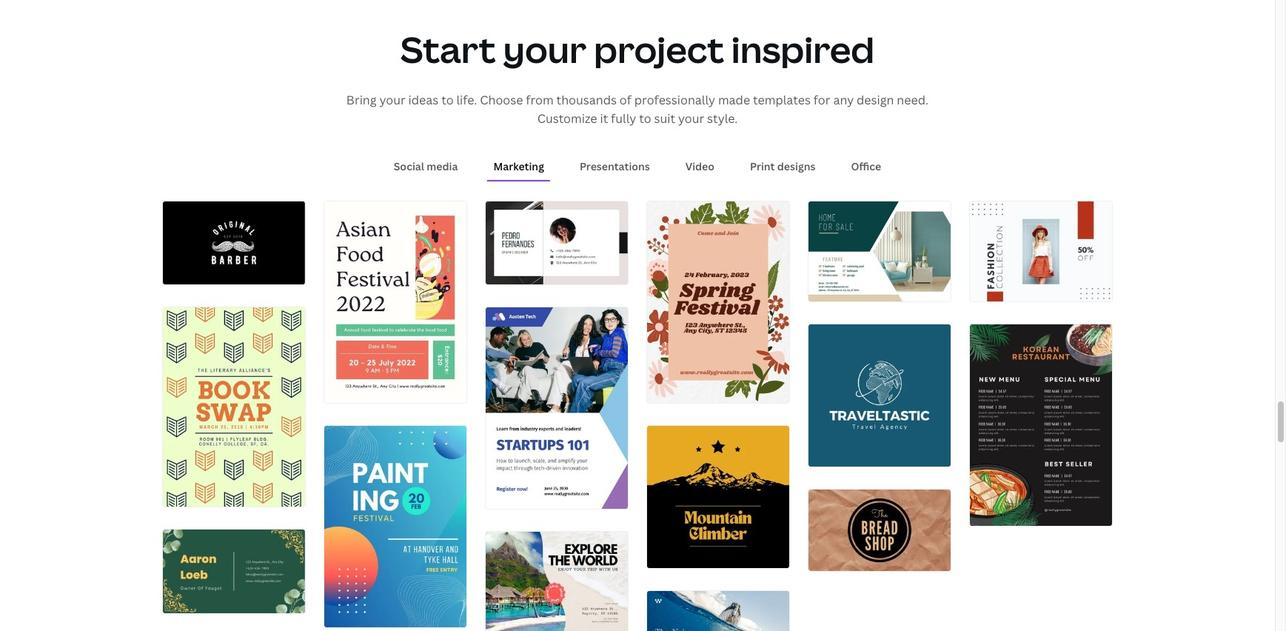 Task type: locate. For each thing, give the bounding box(es) containing it.
life.
[[457, 92, 477, 108]]

bakery business card brown black simple texture image
[[809, 490, 951, 571]]

0 horizontal spatial your
[[380, 92, 406, 108]]

marketing
[[494, 159, 544, 173]]

to
[[442, 92, 454, 108], [639, 111, 651, 127]]

bring
[[347, 92, 377, 108]]

1 vertical spatial your
[[380, 92, 406, 108]]

need.
[[897, 92, 929, 108]]

for
[[814, 92, 831, 108]]

video
[[686, 159, 715, 173]]

white minimalist travel agency logo image
[[809, 325, 951, 467]]

open book pattern book club flyer image
[[163, 308, 305, 507]]

presentations button
[[574, 152, 656, 180]]

made
[[718, 92, 750, 108]]

start
[[401, 25, 496, 73]]

ideas
[[409, 92, 439, 108]]

pink orange and green creative floral festival spring flyer image
[[647, 201, 790, 403]]

black & white pale blue vintage barbershop business card image
[[163, 201, 305, 285]]

orange green modern illustration food festival flyer image
[[324, 201, 467, 403]]

your down professionally
[[678, 111, 705, 127]]

to left the suit
[[639, 111, 651, 127]]

yellow black illustration mountain climber circle sticker image
[[647, 426, 790, 568]]

white simple elegant minimal business card image
[[486, 201, 628, 285]]

0 horizontal spatial to
[[442, 92, 454, 108]]

to left the 'life.'
[[442, 92, 454, 108]]

your up from
[[503, 25, 587, 73]]

1 horizontal spatial your
[[503, 25, 587, 73]]

green minimalist real estate (flyer (landscape)) image
[[809, 201, 951, 302]]

inspired
[[732, 25, 875, 73]]

0 vertical spatial your
[[503, 25, 587, 73]]

suit
[[654, 111, 675, 127]]

1 vertical spatial to
[[639, 111, 651, 127]]

1 horizontal spatial to
[[639, 111, 651, 127]]

thousands
[[557, 92, 617, 108]]

your right bring
[[380, 92, 406, 108]]

your for bring
[[380, 92, 406, 108]]

your
[[503, 25, 587, 73], [380, 92, 406, 108], [678, 111, 705, 127]]

2 vertical spatial your
[[678, 111, 705, 127]]

video button
[[680, 152, 721, 180]]

style.
[[707, 111, 738, 127]]

social media
[[394, 159, 458, 173]]



Task type: vqa. For each thing, say whether or not it's contained in the screenshot.
the right your
yes



Task type: describe. For each thing, give the bounding box(es) containing it.
design
[[857, 92, 894, 108]]

it
[[600, 111, 608, 127]]

templates
[[753, 92, 811, 108]]

social media button
[[388, 152, 464, 180]]

social
[[394, 159, 424, 173]]

bring your ideas to life. choose from thousands of professionally made templates for any design need. customize it fully to suit your style.
[[347, 92, 929, 127]]

your for start
[[503, 25, 587, 73]]

green & yellow floral business card image
[[163, 530, 305, 613]]

office button
[[845, 152, 887, 180]]

app development startup event poster in blue purple white corporate geometric style image
[[486, 308, 628, 509]]

blue gradient abstract painting festival event poster image
[[324, 426, 467, 627]]

2 horizontal spatial your
[[678, 111, 705, 127]]

of
[[620, 92, 632, 108]]

designs
[[777, 159, 816, 173]]

media
[[427, 159, 458, 173]]

project
[[594, 25, 724, 73]]

choose
[[480, 92, 523, 108]]

marketing button
[[488, 152, 550, 180]]

print designs button
[[744, 152, 822, 180]]

charity non-proft non-profit website in blue and light yellow photographic style image
[[647, 591, 790, 631]]

blue minimalist travel promotion flyer image
[[486, 532, 628, 631]]

red minimalist fashion (flyer (landscape)) image
[[970, 201, 1112, 302]]

print
[[750, 159, 775, 173]]

presentations
[[580, 159, 650, 173]]

professionally
[[635, 92, 715, 108]]

from
[[526, 92, 554, 108]]

customize
[[537, 111, 597, 127]]

start your project inspired
[[401, 25, 875, 73]]

office
[[851, 159, 882, 173]]

0 vertical spatial to
[[442, 92, 454, 108]]

fully
[[611, 111, 636, 127]]

print designs
[[750, 159, 816, 173]]

any
[[834, 92, 854, 108]]

colorful modern illustrated korean restaurant food menu image
[[970, 325, 1112, 526]]



